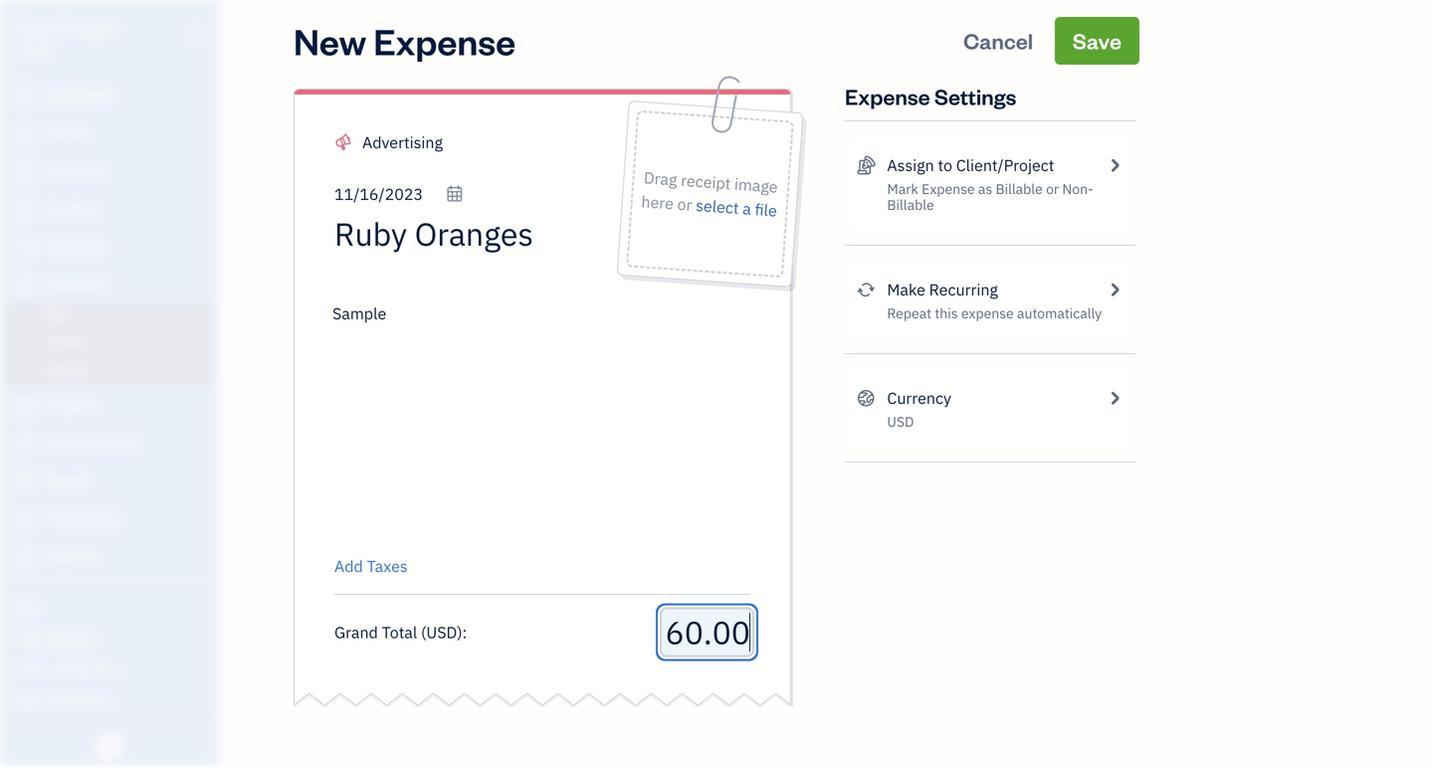 Task type: locate. For each thing, give the bounding box(es) containing it.
1 vertical spatial expense
[[845, 82, 930, 111]]

or right the 'here'
[[677, 193, 693, 215]]

or inside drag receipt image here or
[[677, 193, 693, 215]]

chevronright image for make recurring
[[1106, 278, 1124, 302]]

0 vertical spatial chevronright image
[[1106, 278, 1124, 302]]

expense image
[[13, 276, 37, 296]]

1 horizontal spatial or
[[1046, 180, 1059, 198]]

expense inside mark expense as billable or non- billable
[[922, 180, 975, 198]]

usd
[[887, 413, 914, 431], [426, 622, 457, 643]]

timer image
[[13, 434, 37, 454]]

):
[[457, 622, 467, 643]]

make recurring
[[887, 279, 998, 300]]

1 horizontal spatial usd
[[887, 413, 914, 431]]

money image
[[13, 472, 37, 492]]

billable
[[996, 180, 1043, 198], [887, 196, 934, 214]]

2 vertical spatial expense
[[922, 180, 975, 198]]

chevronright image for currency
[[1106, 386, 1124, 410]]

file
[[754, 199, 778, 221]]

or left non-
[[1046, 180, 1059, 198]]

billable down assign at top right
[[887, 196, 934, 214]]

make
[[887, 279, 926, 300]]

0 horizontal spatial or
[[677, 193, 693, 215]]

main element
[[0, 0, 269, 768]]

grand
[[334, 622, 378, 643]]

2 chevronright image from the top
[[1106, 386, 1124, 410]]

freshbooks image
[[94, 736, 125, 760]]

usd right total
[[426, 622, 457, 643]]

chevronright image
[[1106, 278, 1124, 302], [1106, 386, 1124, 410]]

project image
[[13, 396, 37, 416]]

0 vertical spatial expense
[[374, 17, 516, 64]]

expensesrebilling image
[[857, 153, 875, 177]]

1 vertical spatial usd
[[426, 622, 457, 643]]

assign
[[887, 155, 934, 176]]

0 vertical spatial usd
[[887, 413, 914, 431]]

1 vertical spatial chevronright image
[[1106, 386, 1124, 410]]

or
[[1046, 180, 1059, 198], [677, 193, 693, 215]]

or inside mark expense as billable or non- billable
[[1046, 180, 1059, 198]]

expense settings
[[845, 82, 1017, 111]]

0 horizontal spatial usd
[[426, 622, 457, 643]]

1 chevronright image from the top
[[1106, 278, 1124, 302]]

select a file button
[[695, 193, 778, 223]]

assign to client/project
[[887, 155, 1055, 176]]

usd down currency
[[887, 413, 914, 431]]

oranges
[[57, 17, 117, 38]]

Category text field
[[362, 130, 533, 154]]

Merchant text field
[[334, 214, 607, 254]]

receipt
[[680, 170, 732, 194]]

save button
[[1055, 17, 1140, 65]]

as
[[978, 180, 993, 198]]

apps image
[[15, 598, 213, 614]]

chevronright image
[[1106, 153, 1124, 177]]

add taxes
[[334, 556, 408, 577]]

expense
[[374, 17, 516, 64], [845, 82, 930, 111], [922, 180, 975, 198]]

Amount (USD) text field
[[664, 612, 751, 654]]

report image
[[13, 548, 37, 567]]

billable down client/project
[[996, 180, 1043, 198]]

team members image
[[15, 630, 213, 646]]



Task type: describe. For each thing, give the bounding box(es) containing it.
this
[[935, 304, 958, 323]]

settings image
[[15, 726, 213, 742]]

or for mark expense as billable or non- billable
[[1046, 180, 1059, 198]]

new expense
[[294, 17, 516, 64]]

mark expense as billable or non- billable
[[887, 180, 1094, 214]]

0 horizontal spatial billable
[[887, 196, 934, 214]]

currency
[[887, 388, 952, 409]]

mark
[[887, 180, 919, 198]]

or for drag receipt image here or
[[677, 193, 693, 215]]

settings
[[935, 82, 1017, 111]]

grand total ( usd ):
[[334, 622, 467, 643]]

currencyandlanguage image
[[857, 386, 875, 410]]

add taxes button
[[334, 554, 408, 578]]

estimate image
[[13, 162, 37, 182]]

total
[[382, 622, 417, 643]]

client/project
[[956, 155, 1055, 176]]

save
[[1073, 26, 1122, 55]]

refresh image
[[857, 278, 875, 302]]

1 horizontal spatial billable
[[996, 180, 1043, 198]]

invoice image
[[13, 200, 37, 220]]

select
[[695, 195, 740, 219]]

here
[[641, 191, 674, 214]]

drag receipt image here or
[[641, 167, 779, 215]]

expense for new expense
[[374, 17, 516, 64]]

ruby oranges owner
[[16, 17, 117, 56]]

Date in MM/DD/YYYY format text field
[[334, 184, 464, 205]]

to
[[938, 155, 953, 176]]

select a file
[[695, 195, 778, 221]]

cancel
[[964, 26, 1033, 55]]

dashboard image
[[13, 87, 37, 107]]

repeat this expense automatically
[[887, 304, 1102, 323]]

items and services image
[[15, 662, 213, 678]]

image
[[734, 173, 779, 197]]

client image
[[13, 124, 37, 144]]

recurring
[[929, 279, 998, 300]]

taxes
[[367, 556, 408, 577]]

drag
[[643, 167, 678, 190]]

bank connections image
[[15, 694, 213, 710]]

(
[[421, 622, 426, 643]]

cancel button
[[946, 17, 1051, 65]]

payment image
[[13, 238, 37, 258]]

owner
[[16, 40, 53, 56]]

add
[[334, 556, 363, 577]]

automatically
[[1017, 304, 1102, 323]]

a
[[742, 198, 752, 219]]

expense for mark expense as billable or non- billable
[[922, 180, 975, 198]]

chart image
[[13, 510, 37, 530]]

non-
[[1063, 180, 1094, 198]]

Description text field
[[325, 302, 741, 541]]

ruby
[[16, 17, 53, 38]]

repeat
[[887, 304, 932, 323]]

expense
[[961, 304, 1014, 323]]

new
[[294, 17, 366, 64]]



Task type: vqa. For each thing, say whether or not it's contained in the screenshot.
USD to the right
yes



